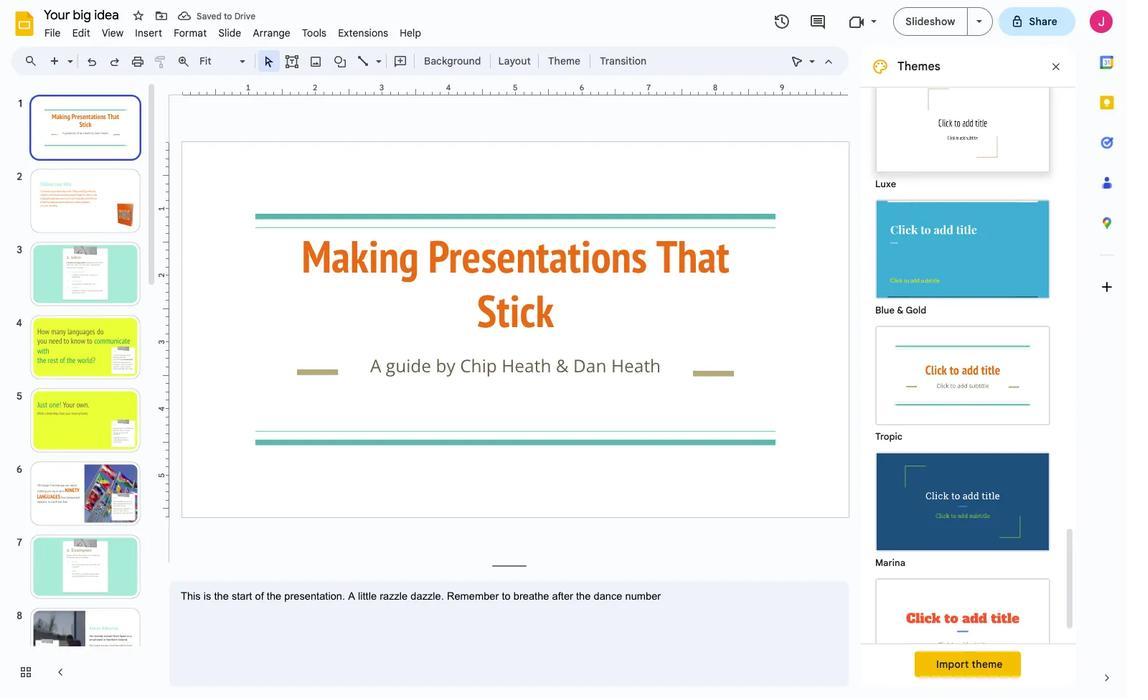 Task type: locate. For each thing, give the bounding box(es) containing it.
blue & gold
[[876, 304, 927, 317]]

themes section
[[861, 47, 1076, 698]]

presentation options image
[[977, 20, 982, 23]]

mode and view toolbar
[[786, 47, 841, 75]]

gold
[[906, 304, 927, 317]]

select line image
[[373, 52, 382, 57]]

menu bar inside the "menu bar" banner
[[39, 19, 427, 42]]

menu bar
[[39, 19, 427, 42]]

drive
[[234, 10, 256, 21]]

to
[[224, 10, 232, 21]]

theme
[[548, 55, 581, 67]]

&
[[897, 304, 904, 317]]

slideshow
[[906, 15, 956, 28]]

slide menu item
[[213, 24, 247, 42]]

slide
[[219, 27, 241, 39]]

Menus field
[[18, 51, 50, 71]]

share
[[1030, 15, 1058, 28]]

navigation
[[0, 81, 158, 698]]

blue
[[876, 304, 895, 317]]

new slide with layout image
[[64, 52, 73, 57]]

background button
[[418, 50, 488, 72]]

layout
[[498, 55, 531, 67]]

saved to drive button
[[174, 6, 259, 26]]

insert menu item
[[129, 24, 168, 42]]

menu bar containing file
[[39, 19, 427, 42]]

format menu item
[[168, 24, 213, 42]]

live pointer settings image
[[806, 52, 815, 57]]

Star checkbox
[[128, 6, 149, 26]]

Gameday radio
[[869, 571, 1058, 698]]

slideshow button
[[894, 7, 968, 36]]

themes application
[[0, 0, 1128, 698]]

background
[[424, 55, 481, 67]]

import theme button
[[915, 652, 1021, 678]]

shape image
[[332, 51, 348, 71]]

transition
[[600, 55, 647, 67]]

tropic
[[876, 431, 903, 443]]

main toolbar
[[5, 0, 654, 634]]

navigation inside themes application
[[0, 81, 158, 698]]

themes
[[898, 60, 941, 74]]

tab list
[[1087, 42, 1128, 658]]

import
[[937, 658, 970, 671]]



Task type: vqa. For each thing, say whether or not it's contained in the screenshot.
Insert menu item
yes



Task type: describe. For each thing, give the bounding box(es) containing it.
import theme
[[937, 658, 1003, 671]]

Tropic radio
[[869, 319, 1058, 445]]

share button
[[999, 7, 1076, 36]]

marina
[[876, 557, 906, 569]]

saved
[[197, 10, 222, 21]]

Blue & Gold radio
[[869, 192, 1058, 319]]

help
[[400, 27, 421, 39]]

format
[[174, 27, 207, 39]]

theme
[[972, 658, 1003, 671]]

arrange menu item
[[247, 24, 296, 42]]

Zoom field
[[195, 51, 252, 72]]

Rename text field
[[39, 6, 127, 23]]

luxe
[[876, 178, 897, 190]]

help menu item
[[394, 24, 427, 42]]

Luxe radio
[[869, 66, 1058, 192]]

view menu item
[[96, 24, 129, 42]]

view
[[102, 27, 124, 39]]

saved to drive
[[197, 10, 256, 21]]

extensions
[[338, 27, 389, 39]]

insert image image
[[308, 51, 324, 71]]

gameday image
[[877, 580, 1049, 677]]

Marina radio
[[869, 445, 1058, 571]]

tab list inside the "menu bar" banner
[[1087, 42, 1128, 658]]

insert
[[135, 27, 162, 39]]

tools menu item
[[296, 24, 332, 42]]

extensions menu item
[[332, 24, 394, 42]]

transition button
[[594, 50, 653, 72]]

file
[[45, 27, 61, 39]]

menu bar banner
[[0, 0, 1128, 698]]

edit menu item
[[66, 24, 96, 42]]

theme button
[[542, 50, 587, 72]]

layout button
[[494, 50, 535, 72]]

Zoom text field
[[197, 51, 238, 71]]

file menu item
[[39, 24, 66, 42]]

arrange
[[253, 27, 291, 39]]

edit
[[72, 27, 90, 39]]

tools
[[302, 27, 327, 39]]



